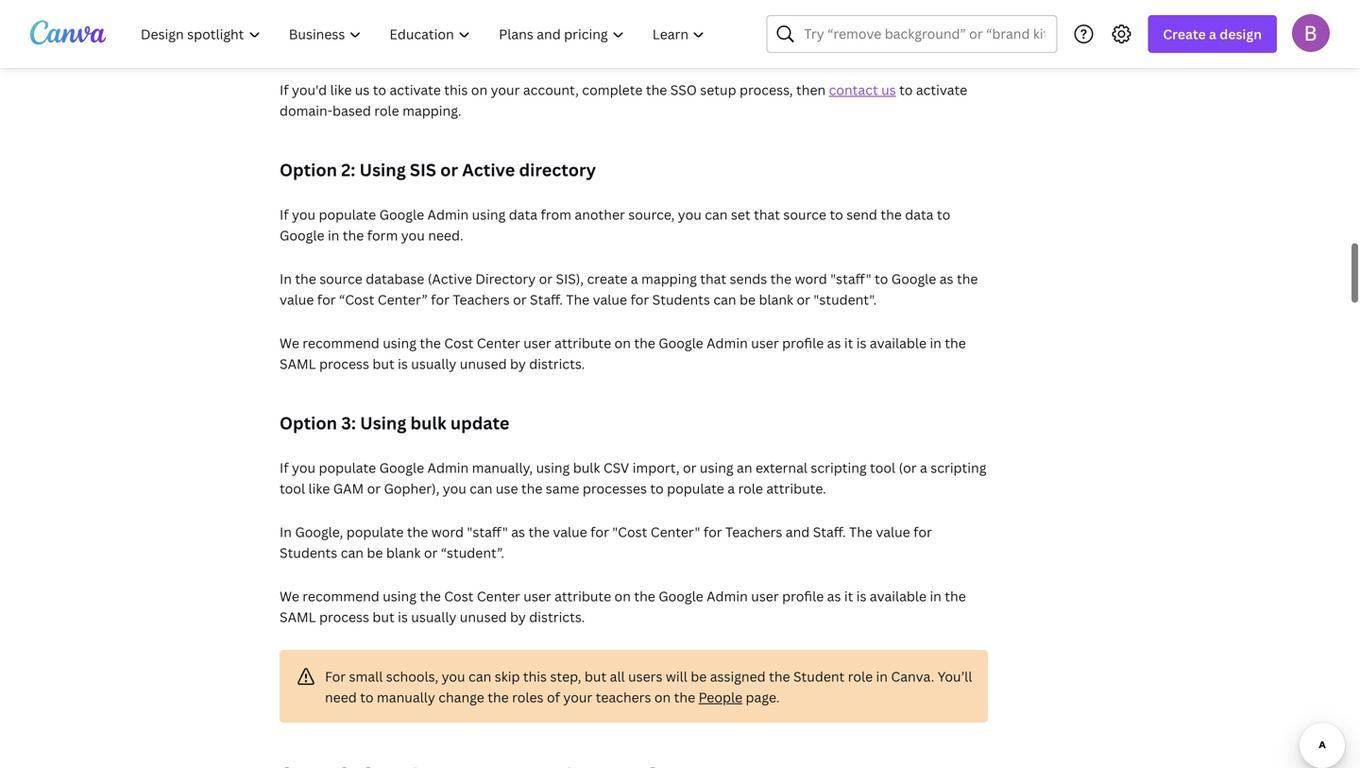 Task type: locate. For each thing, give the bounding box(es) containing it.
1 horizontal spatial your
[[564, 688, 593, 706]]

1 vertical spatial like
[[309, 479, 330, 497]]

1 usually from the top
[[411, 355, 457, 373]]

that left sends on the right
[[701, 270, 727, 288]]

scripting right '(or'
[[931, 459, 987, 477]]

to
[[373, 81, 387, 99], [900, 81, 913, 99], [830, 205, 844, 223], [937, 205, 951, 223], [875, 270, 889, 288], [651, 479, 664, 497], [360, 688, 374, 706]]

1 vertical spatial center
[[477, 587, 521, 605]]

this for step,
[[523, 667, 547, 685]]

profile down "student".
[[783, 334, 824, 352]]

if inside if you populate google admin using data from another source, you can set that source to send the data to google in the form you need.
[[280, 205, 289, 223]]

populate for in google, populate the word "staff" as the value for "cost center" for teachers and staff. the value for students can be blank or "student".
[[347, 523, 404, 541]]

0 horizontal spatial this
[[444, 81, 468, 99]]

blank down sends on the right
[[759, 290, 794, 308]]

option 3: using bulk update
[[280, 411, 510, 435]]

bob builder image
[[1293, 14, 1331, 52]]

0 vertical spatial districts.
[[530, 355, 585, 373]]

1 horizontal spatial this
[[523, 667, 547, 685]]

us
[[355, 81, 370, 99], [882, 81, 897, 99]]

populate inside if you populate google admin using data from another source, you can set that source to send the data to google in the form you need.
[[319, 205, 376, 223]]

populate for if you populate google admin manually, using bulk csv import, or using an external scripting tool (or a scripting tool like gam or gopher), you can use the same processes to populate a role attribute.
[[319, 459, 376, 477]]

people link
[[699, 688, 743, 706]]

3 if from the top
[[280, 459, 289, 477]]

can left set
[[705, 205, 728, 223]]

this
[[444, 81, 468, 99], [523, 667, 547, 685]]

and
[[786, 523, 810, 541]]

process up for at the bottom left
[[319, 608, 370, 626]]

admin up need.
[[428, 205, 469, 223]]

populate up form
[[319, 205, 376, 223]]

the inside in google, populate the word "staff" as the value for "cost center" for teachers and staff. the value for students can be blank or "student".
[[850, 523, 873, 541]]

or down directory
[[513, 290, 527, 308]]

2 by from the top
[[510, 608, 526, 626]]

saml
[[280, 355, 316, 373], [280, 608, 316, 626]]

directory
[[519, 158, 596, 181]]

districts. up step,
[[530, 608, 585, 626]]

but up option 3: using bulk update
[[373, 355, 395, 373]]

1 vertical spatial usually
[[411, 608, 457, 626]]

cost
[[444, 334, 474, 352], [444, 587, 474, 605]]

0 horizontal spatial staff.
[[530, 290, 563, 308]]

in inside in google, populate the word "staff" as the value for "cost center" for teachers and staff. the value for students can be blank or "student".
[[280, 523, 292, 541]]

0 horizontal spatial your
[[491, 81, 520, 99]]

0 vertical spatial source
[[784, 205, 827, 223]]

0 vertical spatial center
[[477, 334, 521, 352]]

1 vertical spatial saml
[[280, 608, 316, 626]]

or left "student".
[[424, 544, 438, 562]]

1 recommend from the top
[[303, 334, 380, 352]]

"staff" inside in the source database (active directory or sis), create a mapping that sends the word "staff" to google as the value for "cost center" for teachers or staff. the value for students can be blank or "student".
[[831, 270, 872, 288]]

0 vertical spatial available
[[870, 334, 927, 352]]

0 horizontal spatial word
[[432, 523, 464, 541]]

center down directory
[[477, 334, 521, 352]]

it up student
[[845, 587, 854, 605]]

teachers down directory
[[453, 290, 510, 308]]

we recommend using the cost center user attribute on the google admin user profile as it is available in the saml process but is usually unused by districts.
[[280, 334, 967, 373], [280, 587, 967, 626]]

2 unused from the top
[[460, 608, 507, 626]]

scripting
[[811, 459, 867, 477], [931, 459, 987, 477]]

can left use
[[470, 479, 493, 497]]

your down step,
[[564, 688, 593, 706]]

2 vertical spatial if
[[280, 459, 289, 477]]

0 vertical spatial bulk
[[411, 411, 447, 435]]

tool up google, in the left of the page
[[280, 479, 305, 497]]

canva.
[[892, 667, 935, 685]]

cost down "student".
[[444, 587, 474, 605]]

it
[[845, 334, 854, 352], [845, 587, 854, 605]]

"student".
[[814, 290, 877, 308]]

cost down (active
[[444, 334, 474, 352]]

1 scripting from the left
[[811, 459, 867, 477]]

on
[[471, 81, 488, 99], [615, 334, 631, 352], [615, 587, 631, 605], [655, 688, 671, 706]]

1 horizontal spatial "staff"
[[831, 270, 872, 288]]

0 vertical spatial we
[[280, 334, 299, 352]]

0 vertical spatial tool
[[870, 459, 896, 477]]

teachers left 'and'
[[726, 523, 783, 541]]

import,
[[633, 459, 680, 477]]

in
[[328, 226, 340, 244], [930, 334, 942, 352], [930, 587, 942, 605], [877, 667, 888, 685]]

0 horizontal spatial blank
[[386, 544, 421, 562]]

districts. down the sis),
[[530, 355, 585, 373]]

1 horizontal spatial blank
[[759, 290, 794, 308]]

your left account,
[[491, 81, 520, 99]]

0 vertical spatial option
[[280, 158, 337, 181]]

source up "cost
[[320, 270, 363, 288]]

activate
[[390, 81, 441, 99], [917, 81, 968, 99]]

option
[[280, 158, 337, 181], [280, 411, 337, 435]]

but up small
[[373, 608, 395, 626]]

or
[[441, 158, 458, 181], [539, 270, 553, 288], [513, 290, 527, 308], [797, 290, 811, 308], [683, 459, 697, 477], [367, 479, 381, 497], [424, 544, 438, 562]]

by down directory
[[510, 355, 526, 373]]

recommend
[[303, 334, 380, 352], [303, 587, 380, 605]]

value down same at the bottom
[[553, 523, 588, 541]]

1 in from the top
[[280, 270, 292, 288]]

1 vertical spatial in
[[280, 523, 292, 541]]

we
[[280, 334, 299, 352], [280, 587, 299, 605]]

can down google, in the left of the page
[[341, 544, 364, 562]]

you
[[292, 205, 316, 223], [678, 205, 702, 223], [401, 226, 425, 244], [292, 459, 316, 477], [443, 479, 467, 497], [442, 667, 466, 685]]

0 vertical spatial profile
[[783, 334, 824, 352]]

1 vertical spatial the
[[850, 523, 873, 541]]

attribute down the sis),
[[555, 334, 612, 352]]

to inside in the source database (active directory or sis), create a mapping that sends the word "staff" to google as the value for "cost center" for teachers or staff. the value for students can be blank or "student".
[[875, 270, 889, 288]]

for small schools, you can skip this step, but all users will be assigned the student role in canva. you'll need to manually change the roles of your teachers on the
[[325, 667, 973, 706]]

activate up mapping.
[[390, 81, 441, 99]]

us up the based
[[355, 81, 370, 99]]

1 us from the left
[[355, 81, 370, 99]]

then
[[797, 81, 826, 99]]

1 horizontal spatial students
[[653, 290, 711, 308]]

using
[[360, 158, 406, 181], [360, 411, 407, 435]]

can inside if you populate google admin manually, using bulk csv import, or using an external scripting tool (or a scripting tool like gam or gopher), you can use the same processes to populate a role attribute.
[[470, 479, 493, 497]]

like
[[330, 81, 352, 99], [309, 479, 330, 497]]

all
[[610, 667, 625, 685]]

if for if you populate google admin using data from another source, you can set that source to send the data to google in the form you need.
[[280, 205, 289, 223]]

role
[[374, 101, 399, 119], [739, 479, 764, 497], [848, 667, 873, 685]]

0 vertical spatial in
[[280, 270, 292, 288]]

2 vertical spatial role
[[848, 667, 873, 685]]

in inside in the source database (active directory or sis), create a mapping that sends the word "staff" to google as the value for "cost center" for teachers or staff. the value for students can be blank or "student".
[[280, 270, 292, 288]]

the down the sis),
[[566, 290, 590, 308]]

the inside if you populate google admin manually, using bulk csv import, or using an external scripting tool (or a scripting tool like gam or gopher), you can use the same processes to populate a role attribute.
[[522, 479, 543, 497]]

available up canva.
[[870, 587, 927, 605]]

1 vertical spatial districts.
[[530, 608, 585, 626]]

0 horizontal spatial scripting
[[811, 459, 867, 477]]

word up "student".
[[795, 270, 828, 288]]

1 we recommend using the cost center user attribute on the google admin user profile as it is available in the saml process but is usually unused by districts. from the top
[[280, 334, 967, 373]]

value down '(or'
[[876, 523, 911, 541]]

user up step,
[[524, 587, 552, 605]]

user
[[524, 334, 552, 352], [752, 334, 779, 352], [524, 587, 552, 605], [752, 587, 779, 605]]

using right 2:
[[360, 158, 406, 181]]

directory
[[476, 270, 536, 288]]

or inside in google, populate the word "staff" as the value for "cost center" for teachers and staff. the value for students can be blank or "student".
[[424, 544, 438, 562]]

data left from at the top of the page
[[509, 205, 538, 223]]

this inside for small schools, you can skip this step, but all users will be assigned the student role in canva. you'll need to manually change the roles of your teachers on the
[[523, 667, 547, 685]]

by up skip
[[510, 608, 526, 626]]

admin inside if you populate google admin using data from another source, you can set that source to send the data to google in the form you need.
[[428, 205, 469, 223]]

to up "student".
[[875, 270, 889, 288]]

3:
[[341, 411, 356, 435]]

0 vertical spatial we recommend using the cost center user attribute on the google admin user profile as it is available in the saml process but is usually unused by districts.
[[280, 334, 967, 373]]

like inside if you populate google admin manually, using bulk csv import, or using an external scripting tool (or a scripting tool like gam or gopher), you can use the same processes to populate a role attribute.
[[309, 479, 330, 497]]

create a design button
[[1149, 15, 1278, 53]]

center down "student".
[[477, 587, 521, 605]]

0 vertical spatial usually
[[411, 355, 457, 373]]

1 horizontal spatial that
[[754, 205, 781, 223]]

but left all
[[585, 667, 607, 685]]

available
[[870, 334, 927, 352], [870, 587, 927, 605]]

unused up update
[[460, 355, 507, 373]]

1 vertical spatial option
[[280, 411, 337, 435]]

2 horizontal spatial role
[[848, 667, 873, 685]]

1 vertical spatial that
[[701, 270, 727, 288]]

1 option from the top
[[280, 158, 337, 181]]

1 vertical spatial bulk
[[573, 459, 600, 477]]

manually
[[377, 688, 435, 706]]

create a design
[[1164, 25, 1263, 43]]

0 horizontal spatial activate
[[390, 81, 441, 99]]

tool left '(or'
[[870, 459, 896, 477]]

"staff" up "student".
[[467, 523, 508, 541]]

role down an
[[739, 479, 764, 497]]

2 we recommend using the cost center user attribute on the google admin user profile as it is available in the saml process but is usually unused by districts. from the top
[[280, 587, 967, 626]]

1 vertical spatial we recommend using the cost center user attribute on the google admin user profile as it is available in the saml process but is usually unused by districts.
[[280, 587, 967, 626]]

gopher),
[[384, 479, 440, 497]]

but
[[373, 355, 395, 373], [373, 608, 395, 626], [585, 667, 607, 685]]

like left gam
[[309, 479, 330, 497]]

0 horizontal spatial bulk
[[411, 411, 447, 435]]

gam
[[333, 479, 364, 497]]

we recommend using the cost center user attribute on the google admin user profile as it is available in the saml process but is usually unused by districts. down in google, populate the word "staff" as the value for "cost center" for teachers and staff. the value for students can be blank or "student".
[[280, 587, 967, 626]]

we recommend using the cost center user attribute on the google admin user profile as it is available in the saml process but is usually unused by districts. down in the source database (active directory or sis), create a mapping that sends the word "staff" to google as the value for "cost center" for teachers or staff. the value for students can be blank or "student".
[[280, 334, 967, 373]]

0 vertical spatial your
[[491, 81, 520, 99]]

1 vertical spatial attribute
[[555, 587, 612, 605]]

0 vertical spatial be
[[740, 290, 756, 308]]

be inside for small schools, you can skip this step, but all users will be assigned the student role in canva. you'll need to manually change the roles of your teachers on the
[[691, 667, 707, 685]]

1 vertical spatial profile
[[783, 587, 824, 605]]

1 horizontal spatial bulk
[[573, 459, 600, 477]]

role inside for small schools, you can skip this step, but all users will be assigned the student role in canva. you'll need to manually change the roles of your teachers on the
[[848, 667, 873, 685]]

can down sends on the right
[[714, 290, 737, 308]]

that inside in the source database (active directory or sis), create a mapping that sends the word "staff" to google as the value for "cost center" for teachers or staff. the value for students can be blank or "student".
[[701, 270, 727, 288]]

2 option from the top
[[280, 411, 337, 435]]

1 if from the top
[[280, 81, 289, 99]]

contact
[[829, 81, 879, 99]]

can left skip
[[469, 667, 492, 685]]

0 vertical spatial teachers
[[453, 290, 510, 308]]

0 horizontal spatial role
[[374, 101, 399, 119]]

unused
[[460, 355, 507, 373], [460, 608, 507, 626]]

0 vertical spatial like
[[330, 81, 352, 99]]

us right contact
[[882, 81, 897, 99]]

a inside create a design dropdown button
[[1210, 25, 1217, 43]]

staff.
[[530, 290, 563, 308], [813, 523, 846, 541]]

usually up option 3: using bulk update
[[411, 355, 457, 373]]

1 vertical spatial staff.
[[813, 523, 846, 541]]

1 saml from the top
[[280, 355, 316, 373]]

on down will
[[655, 688, 671, 706]]

sends
[[730, 270, 768, 288]]

for down '(or'
[[914, 523, 933, 541]]

to down import,
[[651, 479, 664, 497]]

role right the based
[[374, 101, 399, 119]]

schools,
[[386, 667, 439, 685]]

as inside in the source database (active directory or sis), create a mapping that sends the word "staff" to google as the value for "cost center" for teachers or staff. the value for students can be blank or "student".
[[940, 270, 954, 288]]

attribute down in google, populate the word "staff" as the value for "cost center" for teachers and staff. the value for students can be blank or "student".
[[555, 587, 612, 605]]

use
[[496, 479, 518, 497]]

0 horizontal spatial teachers
[[453, 290, 510, 308]]

1 vertical spatial unused
[[460, 608, 507, 626]]

value
[[280, 290, 314, 308], [593, 290, 628, 308], [553, 523, 588, 541], [876, 523, 911, 541]]

center"
[[378, 290, 428, 308]]

1 by from the top
[[510, 355, 526, 373]]

the right 'and'
[[850, 523, 873, 541]]

if
[[280, 81, 289, 99], [280, 205, 289, 223], [280, 459, 289, 477]]

or right gam
[[367, 479, 381, 497]]

option left 3:
[[280, 411, 337, 435]]

2 if from the top
[[280, 205, 289, 223]]

on down in google, populate the word "staff" as the value for "cost center" for teachers and staff. the value for students can be blank or "student".
[[615, 587, 631, 605]]

roles
[[512, 688, 544, 706]]

staff. inside in google, populate the word "staff" as the value for "cost center" for teachers and staff. the value for students can be blank or "student".
[[813, 523, 846, 541]]

1 horizontal spatial data
[[906, 205, 934, 223]]

0 horizontal spatial data
[[509, 205, 538, 223]]

0 vertical spatial unused
[[460, 355, 507, 373]]

2 we from the top
[[280, 587, 299, 605]]

using
[[472, 205, 506, 223], [383, 334, 417, 352], [536, 459, 570, 477], [700, 459, 734, 477], [383, 587, 417, 605]]

2 attribute from the top
[[555, 587, 612, 605]]

teachers inside in google, populate the word "staff" as the value for "cost center" for teachers and staff. the value for students can be blank or "student".
[[726, 523, 783, 541]]

be
[[740, 290, 756, 308], [367, 544, 383, 562], [691, 667, 707, 685]]

1 horizontal spatial be
[[691, 667, 707, 685]]

0 vertical spatial staff.
[[530, 290, 563, 308]]

1 center from the top
[[477, 334, 521, 352]]

2 available from the top
[[870, 587, 927, 605]]

1 horizontal spatial word
[[795, 270, 828, 288]]

0 horizontal spatial "staff"
[[467, 523, 508, 541]]

profile down 'and'
[[783, 587, 824, 605]]

activate down try "remove background" or "brand kit" search field
[[917, 81, 968, 99]]

a
[[1210, 25, 1217, 43], [631, 270, 638, 288], [920, 459, 928, 477], [728, 479, 735, 497]]

0 vertical spatial blank
[[759, 290, 794, 308]]

populate inside in google, populate the word "staff" as the value for "cost center" for teachers and staff. the value for students can be blank or "student".
[[347, 523, 404, 541]]

to activate domain-based role mapping.
[[280, 81, 968, 119]]

option left 2:
[[280, 158, 337, 181]]

google inside if you populate google admin manually, using bulk csv import, or using an external scripting tool (or a scripting tool like gam or gopher), you can use the same processes to populate a role attribute.
[[380, 459, 424, 477]]

process up 3:
[[319, 355, 370, 373]]

0 vertical spatial "staff"
[[831, 270, 872, 288]]

process
[[319, 355, 370, 373], [319, 608, 370, 626]]

1 horizontal spatial staff.
[[813, 523, 846, 541]]

students down google, in the left of the page
[[280, 544, 338, 562]]

word inside in the source database (active directory or sis), create a mapping that sends the word "staff" to google as the value for "cost center" for teachers or staff. the value for students can be blank or "student".
[[795, 270, 828, 288]]

is
[[857, 334, 867, 352], [398, 355, 408, 373], [857, 587, 867, 605], [398, 608, 408, 626]]

active
[[462, 158, 515, 181]]

1 vertical spatial it
[[845, 587, 854, 605]]

if inside if you populate google admin manually, using bulk csv import, or using an external scripting tool (or a scripting tool like gam or gopher), you can use the same processes to populate a role attribute.
[[280, 459, 289, 477]]

0 vertical spatial process
[[319, 355, 370, 373]]

word
[[795, 270, 828, 288], [432, 523, 464, 541]]

0 horizontal spatial the
[[566, 290, 590, 308]]

that right set
[[754, 205, 781, 223]]

"cost
[[339, 290, 375, 308]]

role right student
[[848, 667, 873, 685]]

0 vertical spatial using
[[360, 158, 406, 181]]

1 horizontal spatial source
[[784, 205, 827, 223]]

recommend down google, in the left of the page
[[303, 587, 380, 605]]

by
[[510, 355, 526, 373], [510, 608, 526, 626]]

or left "student".
[[797, 290, 811, 308]]

center
[[477, 334, 521, 352], [477, 587, 521, 605]]

the inside in the source database (active directory or sis), create a mapping that sends the word "staff" to google as the value for "cost center" for teachers or staff. the value for students can be blank or "student".
[[566, 290, 590, 308]]

1 vertical spatial be
[[367, 544, 383, 562]]

1 vertical spatial teachers
[[726, 523, 783, 541]]

1 vertical spatial we
[[280, 587, 299, 605]]

a right create
[[631, 270, 638, 288]]

to down small
[[360, 688, 374, 706]]

0 horizontal spatial that
[[701, 270, 727, 288]]

1 horizontal spatial us
[[882, 81, 897, 99]]

blank inside in the source database (active directory or sis), create a mapping that sends the word "staff" to google as the value for "cost center" for teachers or staff. the value for students can be blank or "student".
[[759, 290, 794, 308]]

but inside for small schools, you can skip this step, but all users will be assigned the student role in canva. you'll need to manually change the roles of your teachers on the
[[585, 667, 607, 685]]

0 vertical spatial if
[[280, 81, 289, 99]]

complete
[[582, 81, 643, 99]]

external
[[756, 459, 808, 477]]

this for on
[[444, 81, 468, 99]]

a left the design
[[1210, 25, 1217, 43]]

data right send
[[906, 205, 934, 223]]

1 profile from the top
[[783, 334, 824, 352]]

1 vertical spatial available
[[870, 587, 927, 605]]

populate down gam
[[347, 523, 404, 541]]

0 vertical spatial saml
[[280, 355, 316, 373]]

option 2: using sis or active directory
[[280, 158, 596, 181]]

0 vertical spatial students
[[653, 290, 711, 308]]

you inside for small schools, you can skip this step, but all users will be assigned the student role in canva. you'll need to manually change the roles of your teachers on the
[[442, 667, 466, 685]]

blank down gopher),
[[386, 544, 421, 562]]

update
[[451, 411, 510, 435]]

admin inside if you populate google admin manually, using bulk csv import, or using an external scripting tool (or a scripting tool like gam or gopher), you can use the same processes to populate a role attribute.
[[428, 459, 469, 477]]

1 vertical spatial word
[[432, 523, 464, 541]]

2 in from the top
[[280, 523, 292, 541]]

1 vertical spatial your
[[564, 688, 593, 706]]

1 horizontal spatial teachers
[[726, 523, 783, 541]]

bulk left update
[[411, 411, 447, 435]]

populate up gam
[[319, 459, 376, 477]]

set
[[731, 205, 751, 223]]

1 horizontal spatial activate
[[917, 81, 968, 99]]

1 vertical spatial process
[[319, 608, 370, 626]]

1 data from the left
[[509, 205, 538, 223]]

0 vertical spatial attribute
[[555, 334, 612, 352]]

for
[[317, 290, 336, 308], [431, 290, 450, 308], [631, 290, 649, 308], [591, 523, 609, 541], [704, 523, 723, 541], [914, 523, 933, 541]]

0 vertical spatial by
[[510, 355, 526, 373]]

0 vertical spatial this
[[444, 81, 468, 99]]

1 horizontal spatial scripting
[[931, 459, 987, 477]]

to right contact us link at the right
[[900, 81, 913, 99]]

sis),
[[556, 270, 584, 288]]

word up "student".
[[432, 523, 464, 541]]

0 vertical spatial recommend
[[303, 334, 380, 352]]

2 vertical spatial be
[[691, 667, 707, 685]]

2 horizontal spatial be
[[740, 290, 756, 308]]

in for in the source database (active directory or sis), create a mapping that sends the word "staff" to google as the value for "cost center" for teachers or staff. the value for students can be blank or "student".
[[280, 270, 292, 288]]

1 vertical spatial "staff"
[[467, 523, 508, 541]]

1 vertical spatial recommend
[[303, 587, 380, 605]]

in
[[280, 270, 292, 288], [280, 523, 292, 541]]

your
[[491, 81, 520, 99], [564, 688, 593, 706]]

2 vertical spatial but
[[585, 667, 607, 685]]

populate
[[319, 205, 376, 223], [319, 459, 376, 477], [667, 479, 725, 497], [347, 523, 404, 541]]

step,
[[550, 667, 582, 685]]

usually up schools,
[[411, 608, 457, 626]]

2 activate from the left
[[917, 81, 968, 99]]

1 vertical spatial tool
[[280, 479, 305, 497]]

students down mapping at the top
[[653, 290, 711, 308]]

in google, populate the word "staff" as the value for "cost center" for teachers and staff. the value for students can be blank or "student".
[[280, 523, 933, 562]]

admin up gopher),
[[428, 459, 469, 477]]

0 horizontal spatial students
[[280, 544, 338, 562]]

unused up skip
[[460, 608, 507, 626]]

0 vertical spatial role
[[374, 101, 399, 119]]

1 vertical spatial role
[[739, 479, 764, 497]]

0 vertical spatial the
[[566, 290, 590, 308]]

source inside in the source database (active directory or sis), create a mapping that sends the word "staff" to google as the value for "cost center" for teachers or staff. the value for students can be blank or "student".
[[320, 270, 363, 288]]

of
[[547, 688, 560, 706]]

0 horizontal spatial us
[[355, 81, 370, 99]]

this up roles
[[523, 667, 547, 685]]

1 cost from the top
[[444, 334, 474, 352]]

this up mapping.
[[444, 81, 468, 99]]

2 saml from the top
[[280, 608, 316, 626]]

for down (active
[[431, 290, 450, 308]]



Task type: vqa. For each thing, say whether or not it's contained in the screenshot.
be
yes



Task type: describe. For each thing, give the bounding box(es) containing it.
csv
[[604, 459, 630, 477]]

can inside in the source database (active directory or sis), create a mapping that sends the word "staff" to google as the value for "cost center" for teachers or staff. the value for students can be blank or "student".
[[714, 290, 737, 308]]

2 cost from the top
[[444, 587, 474, 605]]

if you populate google admin manually, using bulk csv import, or using an external scripting tool (or a scripting tool like gam or gopher), you can use the same processes to populate a role attribute.
[[280, 459, 987, 497]]

your inside for small schools, you can skip this step, but all users will be assigned the student role in canva. you'll need to manually change the roles of your teachers on the
[[564, 688, 593, 706]]

option for option 2: using sis or active directory
[[280, 158, 337, 181]]

processes
[[583, 479, 647, 497]]

if you populate google admin using data from another source, you can set that source to send the data to google in the form you need.
[[280, 205, 951, 244]]

for right center" on the bottom of the page
[[704, 523, 723, 541]]

populate for if you populate google admin using data from another source, you can set that source to send the data to google in the form you need.
[[319, 205, 376, 223]]

or left the sis),
[[539, 270, 553, 288]]

database
[[366, 270, 425, 288]]

2 recommend from the top
[[303, 587, 380, 605]]

people page.
[[699, 688, 780, 706]]

or right 'sis' at the top left
[[441, 158, 458, 181]]

value down create
[[593, 290, 628, 308]]

a left attribute.
[[728, 479, 735, 497]]

setup
[[701, 81, 737, 99]]

role inside to activate domain-based role mapping.
[[374, 101, 399, 119]]

1 process from the top
[[319, 355, 370, 373]]

2 process from the top
[[319, 608, 370, 626]]

populate down import,
[[667, 479, 725, 497]]

a right '(or'
[[920, 459, 928, 477]]

you'd
[[292, 81, 327, 99]]

to inside to activate domain-based role mapping.
[[900, 81, 913, 99]]

on down in the source database (active directory or sis), create a mapping that sends the word "staff" to google as the value for "cost center" for teachers or staff. the value for students can be blank or "student".
[[615, 334, 631, 352]]

sso
[[671, 81, 697, 99]]

"staff" inside in google, populate the word "staff" as the value for "cost center" for teachers and staff. the value for students can be blank or "student".
[[467, 523, 508, 541]]

in the source database (active directory or sis), create a mapping that sends the word "staff" to google as the value for "cost center" for teachers or staff. the value for students can be blank or "student".
[[280, 270, 979, 308]]

google,
[[295, 523, 343, 541]]

or right import,
[[683, 459, 697, 477]]

skip
[[495, 667, 520, 685]]

2 it from the top
[[845, 587, 854, 605]]

teachers inside in the source database (active directory or sis), create a mapping that sends the word "staff" to google as the value for "cost center" for teachers or staff. the value for students can be blank or "student".
[[453, 290, 510, 308]]

an
[[737, 459, 753, 477]]

word inside in google, populate the word "staff" as the value for "cost center" for teachers and staff. the value for students can be blank or "student".
[[432, 523, 464, 541]]

for down mapping at the top
[[631, 290, 649, 308]]

change
[[439, 688, 485, 706]]

using for sis
[[360, 158, 406, 181]]

to left send
[[830, 205, 844, 223]]

option for option 3: using bulk update
[[280, 411, 337, 435]]

blank inside in google, populate the word "staff" as the value for "cost center" for teachers and staff. the value for students can be blank or "student".
[[386, 544, 421, 562]]

top level navigation element
[[129, 15, 721, 53]]

0 horizontal spatial tool
[[280, 479, 305, 497]]

2 us from the left
[[882, 81, 897, 99]]

1 activate from the left
[[390, 81, 441, 99]]

google inside in the source database (active directory or sis), create a mapping that sends the word "staff" to google as the value for "cost center" for teachers or staff. the value for students can be blank or "student".
[[892, 270, 937, 288]]

2 data from the left
[[906, 205, 934, 223]]

using inside if you populate google admin using data from another source, you can set that source to send the data to google in the form you need.
[[472, 205, 506, 223]]

people
[[699, 688, 743, 706]]

using left an
[[700, 459, 734, 477]]

center"
[[651, 523, 701, 541]]

from
[[541, 205, 572, 223]]

if for if you'd like us to activate this on your account, complete the sso setup process, then contact us
[[280, 81, 289, 99]]

assigned
[[710, 667, 766, 685]]

students inside in the source database (active directory or sis), create a mapping that sends the word "staff" to google as the value for "cost center" for teachers or staff. the value for students can be blank or "student".
[[653, 290, 711, 308]]

need
[[325, 688, 357, 706]]

users
[[629, 667, 663, 685]]

sis
[[410, 158, 437, 181]]

"student".
[[441, 544, 505, 562]]

2:
[[341, 158, 356, 181]]

form
[[367, 226, 398, 244]]

can inside in google, populate the word "staff" as the value for "cost center" for teachers and staff. the value for students can be blank or "student".
[[341, 544, 364, 562]]

1 vertical spatial but
[[373, 608, 395, 626]]

create
[[1164, 25, 1207, 43]]

1 attribute from the top
[[555, 334, 612, 352]]

be inside in the source database (active directory or sis), create a mapping that sends the word "staff" to google as the value for "cost center" for teachers or staff. the value for students can be blank or "student".
[[740, 290, 756, 308]]

1 unused from the top
[[460, 355, 507, 373]]

as inside in google, populate the word "staff" as the value for "cost center" for teachers and staff. the value for students can be blank or "student".
[[512, 523, 525, 541]]

page.
[[746, 688, 780, 706]]

1 it from the top
[[845, 334, 854, 352]]

using down center"
[[383, 334, 417, 352]]

if you'd like us to activate this on your account, complete the sso setup process, then contact us
[[280, 81, 897, 99]]

user down sends on the right
[[752, 334, 779, 352]]

(active
[[428, 270, 472, 288]]

process,
[[740, 81, 793, 99]]

admin up assigned
[[707, 587, 748, 605]]

using up same at the bottom
[[536, 459, 570, 477]]

attribute.
[[767, 479, 827, 497]]

can inside for small schools, you can skip this step, but all users will be assigned the student role in canva. you'll need to manually change the roles of your teachers on the
[[469, 667, 492, 685]]

to inside if you populate google admin manually, using bulk csv import, or using an external scripting tool (or a scripting tool like gam or gopher), you can use the same processes to populate a role attribute.
[[651, 479, 664, 497]]

will
[[666, 667, 688, 685]]

design
[[1220, 25, 1263, 43]]

using up schools,
[[383, 587, 417, 605]]

student
[[794, 667, 845, 685]]

2 usually from the top
[[411, 608, 457, 626]]

activate inside to activate domain-based role mapping.
[[917, 81, 968, 99]]

mapping.
[[403, 101, 462, 119]]

admin down sends on the right
[[707, 334, 748, 352]]

that inside if you populate google admin using data from another source, you can set that source to send the data to google in the form you need.
[[754, 205, 781, 223]]

can inside if you populate google admin using data from another source, you can set that source to send the data to google in the form you need.
[[705, 205, 728, 223]]

for
[[325, 667, 346, 685]]

account,
[[523, 81, 579, 99]]

in inside if you populate google admin using data from another source, you can set that source to send the data to google in the form you need.
[[328, 226, 340, 244]]

mapping
[[642, 270, 697, 288]]

need.
[[428, 226, 464, 244]]

2 profile from the top
[[783, 587, 824, 605]]

on left account,
[[471, 81, 488, 99]]

send
[[847, 205, 878, 223]]

create
[[587, 270, 628, 288]]

students inside in google, populate the word "staff" as the value for "cost center" for teachers and staff. the value for students can be blank or "student".
[[280, 544, 338, 562]]

Try "remove background" or "brand kit" search field
[[805, 16, 1046, 52]]

for left "cost
[[317, 290, 336, 308]]

(or
[[899, 459, 917, 477]]

domain-
[[280, 101, 333, 119]]

role inside if you populate google admin manually, using bulk csv import, or using an external scripting tool (or a scripting tool like gam or gopher), you can use the same processes to populate a role attribute.
[[739, 479, 764, 497]]

2 districts. from the top
[[530, 608, 585, 626]]

value left "cost
[[280, 290, 314, 308]]

based
[[333, 101, 371, 119]]

on inside for small schools, you can skip this step, but all users will be assigned the student role in canva. you'll need to manually change the roles of your teachers on the
[[655, 688, 671, 706]]

2 center from the top
[[477, 587, 521, 605]]

staff. inside in the source database (active directory or sis), create a mapping that sends the word "staff" to google as the value for "cost center" for teachers or staff. the value for students can be blank or "student".
[[530, 290, 563, 308]]

to right you'd
[[373, 81, 387, 99]]

source,
[[629, 205, 675, 223]]

small
[[349, 667, 383, 685]]

a inside in the source database (active directory or sis), create a mapping that sends the word "staff" to google as the value for "cost center" for teachers or staff. the value for students can be blank or "student".
[[631, 270, 638, 288]]

teachers
[[596, 688, 652, 706]]

manually,
[[472, 459, 533, 477]]

contact us link
[[829, 81, 897, 99]]

user up assigned
[[752, 587, 779, 605]]

if for if you populate google admin manually, using bulk csv import, or using an external scripting tool (or a scripting tool like gam or gopher), you can use the same processes to populate a role attribute.
[[280, 459, 289, 477]]

in for in google, populate the word "staff" as the value for "cost center" for teachers and staff. the value for students can be blank or "student".
[[280, 523, 292, 541]]

to right send
[[937, 205, 951, 223]]

"cost
[[613, 523, 648, 541]]

1 we from the top
[[280, 334, 299, 352]]

source inside if you populate google admin using data from another source, you can set that source to send the data to google in the form you need.
[[784, 205, 827, 223]]

to inside for small schools, you can skip this step, but all users will be assigned the student role in canva. you'll need to manually change the roles of your teachers on the
[[360, 688, 374, 706]]

0 vertical spatial but
[[373, 355, 395, 373]]

bulk inside if you populate google admin manually, using bulk csv import, or using an external scripting tool (or a scripting tool like gam or gopher), you can use the same processes to populate a role attribute.
[[573, 459, 600, 477]]

for left "cost
[[591, 523, 609, 541]]

another
[[575, 205, 625, 223]]

2 scripting from the left
[[931, 459, 987, 477]]

1 districts. from the top
[[530, 355, 585, 373]]

using for bulk
[[360, 411, 407, 435]]

user down directory
[[524, 334, 552, 352]]

1 available from the top
[[870, 334, 927, 352]]

you'll
[[938, 667, 973, 685]]

1 horizontal spatial tool
[[870, 459, 896, 477]]

same
[[546, 479, 580, 497]]

be inside in google, populate the word "staff" as the value for "cost center" for teachers and staff. the value for students can be blank or "student".
[[367, 544, 383, 562]]

in inside for small schools, you can skip this step, but all users will be assigned the student role in canva. you'll need to manually change the roles of your teachers on the
[[877, 667, 888, 685]]



